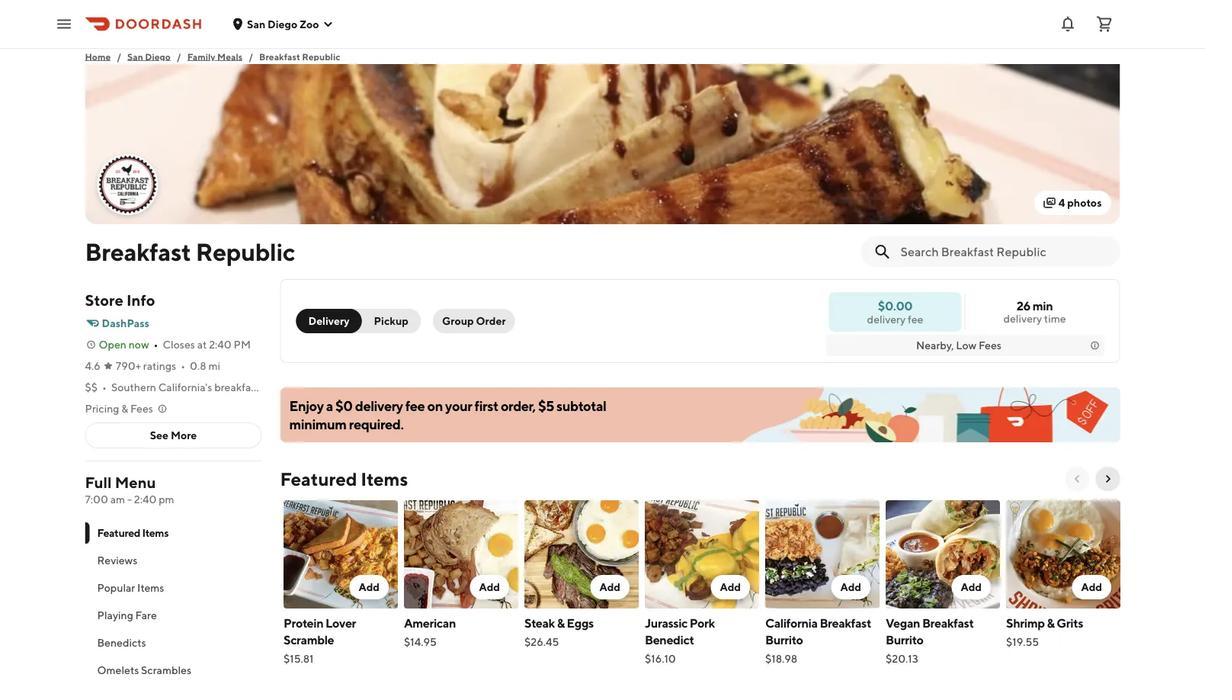 Task type: describe. For each thing, give the bounding box(es) containing it.
$20.13
[[886, 652, 918, 665]]

1 vertical spatial featured items
[[97, 527, 169, 539]]

breakfast inside vegan breakfast burrito $20.13
[[922, 616, 974, 630]]

burrito for vegan
[[886, 633, 923, 647]]

concept
[[262, 381, 302, 394]]

family meals link
[[187, 49, 243, 64]]

add button for shrimp & grits
[[1072, 575, 1112, 599]]

add button for protein lover scramble
[[349, 575, 389, 599]]

see more
[[150, 429, 197, 442]]

& for steak
[[557, 616, 565, 630]]

$26.45
[[524, 636, 559, 648]]

790+
[[116, 360, 141, 372]]

$15.81
[[283, 652, 313, 665]]

open
[[99, 338, 127, 351]]

0 vertical spatial republic
[[302, 51, 341, 62]]

0 vertical spatial san
[[247, 18, 266, 30]]

1 horizontal spatial featured items
[[280, 468, 408, 490]]

nearby, low fees image
[[1089, 339, 1102, 352]]

pm
[[159, 493, 174, 506]]

pricing & fees
[[85, 402, 153, 415]]

items inside button
[[137, 582, 164, 594]]

0 horizontal spatial republic
[[196, 237, 295, 266]]

2 vertical spatial •
[[102, 381, 107, 394]]

now
[[129, 338, 149, 351]]

grits
[[1057, 616, 1083, 630]]

photos
[[1068, 196, 1102, 209]]

menu
[[115, 474, 156, 492]]

min
[[1033, 299, 1053, 313]]

$$ • southern california's breakfast concept restaurant.
[[85, 381, 356, 394]]

jurassic pork benedict image
[[645, 500, 759, 609]]

american image
[[404, 500, 518, 609]]

benedicts
[[97, 636, 146, 649]]

open menu image
[[55, 15, 73, 33]]

$0
[[336, 397, 353, 414]]

playing fare
[[97, 609, 157, 622]]

california
[[765, 616, 818, 630]]

full
[[85, 474, 112, 492]]

2 / from the left
[[177, 51, 181, 62]]

low
[[957, 339, 977, 352]]

shrimp & grits $19.55
[[1006, 616, 1083, 648]]

group order
[[442, 315, 506, 327]]

home / san diego / family meals / breakfast republic
[[85, 51, 341, 62]]

popular items button
[[85, 574, 262, 602]]

jurassic pork benedict $16.10
[[645, 616, 715, 665]]

2:40 inside full menu 7:00 am - 2:40 pm
[[134, 493, 157, 506]]

1 / from the left
[[117, 51, 121, 62]]

Delivery radio
[[296, 309, 362, 333]]

protein lover scramble image
[[283, 500, 398, 609]]

nearby, low fees
[[917, 339, 1002, 352]]

pm
[[234, 338, 251, 351]]

steak & eggs image
[[524, 500, 639, 609]]

san diego zoo button
[[232, 18, 334, 30]]

restaurant.
[[304, 381, 356, 394]]

add button for american
[[470, 575, 509, 599]]

meals
[[217, 51, 243, 62]]

delivery inside 'enjoy a $0 delivery fee on your first order, $5 subtotal minimum required.'
[[355, 397, 403, 414]]

1 horizontal spatial •
[[154, 338, 158, 351]]

california breakfast burrito image
[[765, 500, 880, 609]]

add for california breakfast burrito
[[840, 581, 861, 593]]

delivery inside $0.00 delivery fee
[[868, 313, 906, 325]]

fee inside 'enjoy a $0 delivery fee on your first order, $5 subtotal minimum required.'
[[406, 397, 425, 414]]

shrimp
[[1006, 616, 1045, 630]]

am
[[110, 493, 125, 506]]

protein lover scramble $15.81
[[283, 616, 356, 665]]

1 vertical spatial items
[[142, 527, 169, 539]]

$16.10
[[645, 652, 676, 665]]

add for american
[[479, 581, 500, 593]]

scrambles
[[141, 664, 191, 676]]

breakfast republic
[[85, 237, 295, 266]]

omelets scrambles button
[[85, 657, 262, 684]]

$5
[[538, 397, 554, 414]]

1 vertical spatial san
[[127, 51, 143, 62]]

$0.00 delivery fee
[[868, 298, 924, 325]]

home
[[85, 51, 111, 62]]

lover
[[325, 616, 356, 630]]

playing
[[97, 609, 133, 622]]

7:00
[[85, 493, 108, 506]]

san diego zoo
[[247, 18, 319, 30]]

pork
[[690, 616, 715, 630]]

southern
[[111, 381, 156, 394]]

0 horizontal spatial diego
[[145, 51, 171, 62]]

group order button
[[433, 309, 515, 333]]

1 vertical spatial featured
[[97, 527, 140, 539]]

san diego link
[[127, 49, 171, 64]]

at
[[197, 338, 207, 351]]

first
[[475, 397, 499, 414]]

see
[[150, 429, 169, 442]]

order
[[476, 315, 506, 327]]

vegan breakfast burrito image
[[886, 500, 1000, 609]]

eggs
[[567, 616, 594, 630]]

nearby,
[[917, 339, 954, 352]]

4
[[1059, 196, 1066, 209]]

home link
[[85, 49, 111, 64]]

breakfast
[[214, 381, 260, 394]]

fees for nearby, low fees
[[979, 339, 1002, 352]]

playing fare button
[[85, 602, 262, 629]]

a
[[326, 397, 333, 414]]

steak
[[524, 616, 555, 630]]



Task type: vqa. For each thing, say whether or not it's contained in the screenshot.
topmost 2:40
yes



Task type: locate. For each thing, give the bounding box(es) containing it.
2 horizontal spatial •
[[181, 360, 185, 372]]

store info
[[85, 291, 155, 309]]

790+ ratings •
[[116, 360, 185, 372]]

0 horizontal spatial san
[[127, 51, 143, 62]]

1 horizontal spatial &
[[557, 616, 565, 630]]

featured inside heading
[[280, 468, 357, 490]]

4 add from the left
[[720, 581, 741, 593]]

california breakfast burrito $18.98
[[765, 616, 871, 665]]

republic
[[302, 51, 341, 62], [196, 237, 295, 266]]

featured up reviews
[[97, 527, 140, 539]]

1 vertical spatial 2:40
[[134, 493, 157, 506]]

items down the required.
[[361, 468, 408, 490]]

add button
[[349, 575, 389, 599], [470, 575, 509, 599], [590, 575, 630, 599], [711, 575, 750, 599], [831, 575, 871, 599], [952, 575, 991, 599], [1072, 575, 1112, 599]]

pricing & fees button
[[85, 401, 168, 416]]

zoo
[[300, 18, 319, 30]]

0 vertical spatial fees
[[979, 339, 1002, 352]]

items up reviews button
[[142, 527, 169, 539]]

featured down minimum in the left bottom of the page
[[280, 468, 357, 490]]

2 add button from the left
[[470, 575, 509, 599]]

$0.00
[[878, 298, 913, 313]]

breakfast republic image
[[85, 64, 1121, 224], [99, 156, 157, 214]]

Item Search search field
[[901, 243, 1109, 260]]

full menu 7:00 am - 2:40 pm
[[85, 474, 174, 506]]

1 horizontal spatial san
[[247, 18, 266, 30]]

0 horizontal spatial fees
[[130, 402, 153, 415]]

6 add button from the left
[[952, 575, 991, 599]]

american
[[404, 616, 456, 630]]

see more button
[[86, 423, 261, 448]]

burrito inside vegan breakfast burrito $20.13
[[886, 633, 923, 647]]

fee left on
[[406, 397, 425, 414]]

diego left family on the left top
[[145, 51, 171, 62]]

2 add from the left
[[479, 581, 500, 593]]

american $14.95
[[404, 616, 456, 648]]

26 min delivery time
[[1004, 299, 1067, 325]]

omelets
[[97, 664, 139, 676]]

& inside steak & eggs $26.45
[[557, 616, 565, 630]]

california's
[[158, 381, 212, 394]]

& left eggs
[[557, 616, 565, 630]]

store
[[85, 291, 123, 309]]

vegan
[[886, 616, 920, 630]]

Pickup radio
[[353, 309, 421, 333]]

•
[[154, 338, 158, 351], [181, 360, 185, 372], [102, 381, 107, 394]]

add button for jurassic pork benedict
[[711, 575, 750, 599]]

4 add button from the left
[[711, 575, 750, 599]]

0 vertical spatial items
[[361, 468, 408, 490]]

/ right home link
[[117, 51, 121, 62]]

0.8 mi
[[190, 360, 220, 372]]

required.
[[349, 416, 404, 432]]

previous button of carousel image
[[1072, 473, 1084, 485]]

0 horizontal spatial featured
[[97, 527, 140, 539]]

san left zoo
[[247, 18, 266, 30]]

vegan breakfast burrito $20.13
[[886, 616, 974, 665]]

breakfast up info
[[85, 237, 191, 266]]

1 add button from the left
[[349, 575, 389, 599]]

items up the 'fare'
[[137, 582, 164, 594]]

add for protein lover scramble
[[358, 581, 379, 593]]

0 horizontal spatial /
[[117, 51, 121, 62]]

5 add from the left
[[840, 581, 861, 593]]

0 items, open order cart image
[[1096, 15, 1114, 33]]

$19.55
[[1006, 636, 1039, 648]]

0 vertical spatial fee
[[908, 313, 924, 325]]

breakfast inside 'california breakfast burrito $18.98'
[[820, 616, 871, 630]]

fees right 'low'
[[979, 339, 1002, 352]]

dashpass
[[102, 317, 149, 329]]

• right $$
[[102, 381, 107, 394]]

breakfast down san diego zoo popup button
[[259, 51, 300, 62]]

/ left family on the left top
[[177, 51, 181, 62]]

scramble
[[283, 633, 334, 647]]

san right home
[[127, 51, 143, 62]]

enjoy a $0 delivery fee on your first order, $5 subtotal minimum required.
[[289, 397, 607, 432]]

0 horizontal spatial &
[[121, 402, 128, 415]]

notification bell image
[[1059, 15, 1078, 33]]

order methods option group
[[296, 309, 421, 333]]

add button for steak & eggs
[[590, 575, 630, 599]]

subtotal
[[557, 397, 607, 414]]

minimum
[[289, 416, 347, 432]]

family
[[187, 51, 216, 62]]

fare
[[135, 609, 157, 622]]

featured items down minimum in the left bottom of the page
[[280, 468, 408, 490]]

0 vertical spatial 2:40
[[209, 338, 232, 351]]

0.8
[[190, 360, 206, 372]]

3 add from the left
[[599, 581, 620, 593]]

popular
[[97, 582, 135, 594]]

0 horizontal spatial burrito
[[765, 633, 803, 647]]

0 vertical spatial featured
[[280, 468, 357, 490]]

featured items heading
[[280, 467, 408, 491]]

0 horizontal spatial delivery
[[355, 397, 403, 414]]

reviews button
[[85, 547, 262, 574]]

4.6
[[85, 360, 101, 372]]

shrimp & grits image
[[1006, 500, 1121, 609]]

items inside heading
[[361, 468, 408, 490]]

add for shrimp & grits
[[1081, 581, 1102, 593]]

next button of carousel image
[[1102, 473, 1115, 485]]

1 horizontal spatial /
[[177, 51, 181, 62]]

1 horizontal spatial republic
[[302, 51, 341, 62]]

add for jurassic pork benedict
[[720, 581, 741, 593]]

add button for california breakfast burrito
[[831, 575, 871, 599]]

omelets scrambles
[[97, 664, 191, 676]]

3 add button from the left
[[590, 575, 630, 599]]

6 add from the left
[[961, 581, 982, 593]]

1 horizontal spatial diego
[[268, 18, 298, 30]]

0 horizontal spatial 2:40
[[134, 493, 157, 506]]

add button for vegan breakfast burrito
[[952, 575, 991, 599]]

0 vertical spatial featured items
[[280, 468, 408, 490]]

2 horizontal spatial /
[[249, 51, 253, 62]]

fees down southern
[[130, 402, 153, 415]]

pricing
[[85, 402, 119, 415]]

1 vertical spatial diego
[[145, 51, 171, 62]]

• left "0.8"
[[181, 360, 185, 372]]

featured items up reviews
[[97, 527, 169, 539]]

delivery inside '26 min delivery time'
[[1004, 312, 1043, 325]]

& right pricing
[[121, 402, 128, 415]]

1 vertical spatial fees
[[130, 402, 153, 415]]

add for steak & eggs
[[599, 581, 620, 593]]

1 horizontal spatial 2:40
[[209, 338, 232, 351]]

featured
[[280, 468, 357, 490], [97, 527, 140, 539]]

& for pricing
[[121, 402, 128, 415]]

popular items
[[97, 582, 164, 594]]

0 horizontal spatial •
[[102, 381, 107, 394]]

2 burrito from the left
[[886, 633, 923, 647]]

& inside "button"
[[121, 402, 128, 415]]

jurassic
[[645, 616, 688, 630]]

$18.98
[[765, 652, 798, 665]]

info
[[127, 291, 155, 309]]

0 vertical spatial •
[[154, 338, 158, 351]]

&
[[121, 402, 128, 415], [557, 616, 565, 630], [1047, 616, 1055, 630]]

diego left zoo
[[268, 18, 298, 30]]

pickup
[[374, 315, 409, 327]]

2:40
[[209, 338, 232, 351], [134, 493, 157, 506]]

/ right meals
[[249, 51, 253, 62]]

• right the now
[[154, 338, 158, 351]]

$14.95
[[404, 636, 436, 648]]

5 add button from the left
[[831, 575, 871, 599]]

1 vertical spatial republic
[[196, 237, 295, 266]]

1 vertical spatial fee
[[406, 397, 425, 414]]

0 horizontal spatial fee
[[406, 397, 425, 414]]

mi
[[209, 360, 220, 372]]

breakfast right vegan
[[922, 616, 974, 630]]

2 vertical spatial items
[[137, 582, 164, 594]]

4 photos
[[1059, 196, 1102, 209]]

• closes at 2:40 pm
[[154, 338, 251, 351]]

fees for pricing & fees
[[130, 402, 153, 415]]

1 vertical spatial •
[[181, 360, 185, 372]]

0 horizontal spatial featured items
[[97, 527, 169, 539]]

1 horizontal spatial featured
[[280, 468, 357, 490]]

4 photos button
[[1035, 191, 1112, 215]]

featured items
[[280, 468, 408, 490], [97, 527, 169, 539]]

1 horizontal spatial delivery
[[868, 313, 906, 325]]

2:40 right at
[[209, 338, 232, 351]]

2:40 right -
[[134, 493, 157, 506]]

$$
[[85, 381, 98, 394]]

order,
[[501, 397, 536, 414]]

your
[[445, 397, 472, 414]]

& left grits
[[1047, 616, 1055, 630]]

1 add from the left
[[358, 581, 379, 593]]

1 horizontal spatial burrito
[[886, 633, 923, 647]]

7 add from the left
[[1081, 581, 1102, 593]]

fee up nearby,
[[908, 313, 924, 325]]

ratings
[[143, 360, 176, 372]]

fees inside "button"
[[130, 402, 153, 415]]

breakfast
[[259, 51, 300, 62], [85, 237, 191, 266], [820, 616, 871, 630], [922, 616, 974, 630]]

group
[[442, 315, 474, 327]]

2 horizontal spatial &
[[1047, 616, 1055, 630]]

1 burrito from the left
[[765, 633, 803, 647]]

fee inside $0.00 delivery fee
[[908, 313, 924, 325]]

burrito down vegan
[[886, 633, 923, 647]]

burrito for california
[[765, 633, 803, 647]]

benedict
[[645, 633, 694, 647]]

-
[[127, 493, 132, 506]]

delivery
[[308, 315, 350, 327]]

breakfast right california
[[820, 616, 871, 630]]

& for shrimp
[[1047, 616, 1055, 630]]

fees
[[979, 339, 1002, 352], [130, 402, 153, 415]]

1 horizontal spatial fees
[[979, 339, 1002, 352]]

enjoy
[[289, 397, 324, 414]]

benedicts button
[[85, 629, 262, 657]]

add for vegan breakfast burrito
[[961, 581, 982, 593]]

more
[[171, 429, 197, 442]]

0 vertical spatial diego
[[268, 18, 298, 30]]

burrito down california
[[765, 633, 803, 647]]

on
[[427, 397, 443, 414]]

1 horizontal spatial fee
[[908, 313, 924, 325]]

burrito inside 'california breakfast burrito $18.98'
[[765, 633, 803, 647]]

& inside shrimp & grits $19.55
[[1047, 616, 1055, 630]]

reviews
[[97, 554, 138, 567]]

delivery
[[1004, 312, 1043, 325], [868, 313, 906, 325], [355, 397, 403, 414]]

steak & eggs $26.45
[[524, 616, 594, 648]]

7 add button from the left
[[1072, 575, 1112, 599]]

3 / from the left
[[249, 51, 253, 62]]

2 horizontal spatial delivery
[[1004, 312, 1043, 325]]



